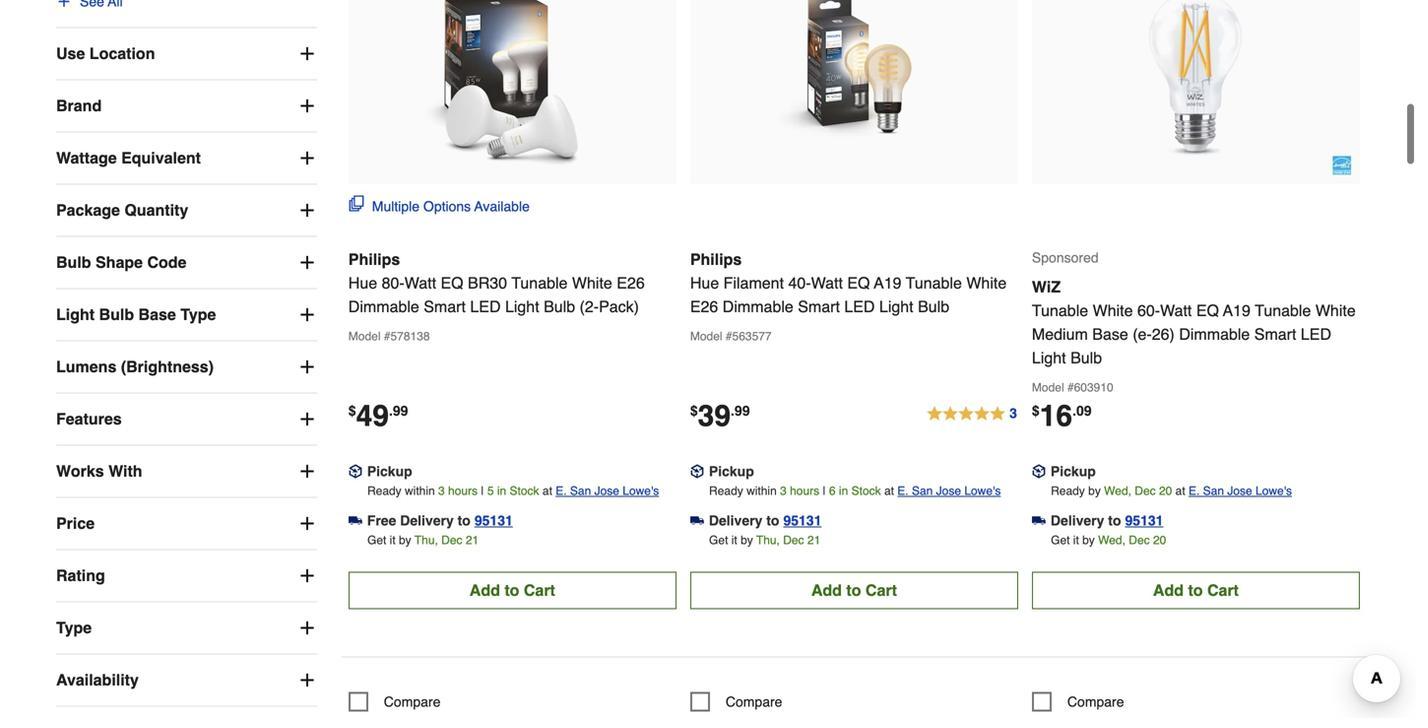 Task type: describe. For each thing, give the bounding box(es) containing it.
rating button
[[56, 550, 317, 601]]

0 vertical spatial 20
[[1159, 484, 1172, 498]]

60-
[[1138, 301, 1160, 320]]

available
[[474, 198, 530, 214]]

578138
[[391, 329, 430, 343]]

light inside philips hue 80-watt eq br30 tunable white e26 dimmable smart led light bulb (2-pack)
[[505, 297, 539, 316]]

light inside button
[[56, 305, 95, 324]]

filament
[[724, 274, 784, 292]]

1 delivery from the left
[[400, 513, 454, 528]]

1 vertical spatial wed,
[[1098, 533, 1126, 547]]

white inside philips hue filament 40-watt eq a19 tunable white e26 dimmable smart led light bulb
[[967, 274, 1007, 292]]

plus image for type
[[297, 618, 317, 638]]

a19 for light
[[874, 274, 902, 292]]

compare for 5014017967 element
[[384, 694, 441, 710]]

wiz tunable white 60-watt eq a19 tunable white medium base (e-26) dimmable smart led light bulb
[[1032, 278, 1356, 367]]

hue for hue filament 40-watt eq a19 tunable white e26 dimmable smart led light bulb
[[690, 274, 719, 292]]

availability button
[[56, 655, 317, 706]]

philips hue 80-watt eq br30 tunable white e26 dimmable smart led light bulb (2-pack)
[[348, 250, 645, 316]]

delivery for get it by wed, dec 20
[[1051, 513, 1105, 528]]

delivery to 95131 for thu, dec 21
[[709, 513, 822, 528]]

cart for first add to cart button from the right
[[1208, 581, 1239, 599]]

lowe's for delivery to 95131
[[965, 484, 1001, 498]]

actual price $16.09 element
[[1032, 399, 1092, 433]]

plus image for rating
[[297, 566, 317, 586]]

add to cart for second add to cart button from the left
[[811, 581, 897, 599]]

pickup image for ready within 3 hours | 6 in stock at e. san jose lowe's
[[690, 464, 704, 478]]

.99 for 49
[[389, 403, 408, 418]]

add for first add to cart button from the right
[[1153, 581, 1184, 599]]

wattage equivalent
[[56, 149, 201, 167]]

| for to
[[481, 484, 484, 498]]

1 vertical spatial type
[[56, 619, 92, 637]]

it for ready within 3 hours | 6 in stock at e. san jose lowe's
[[732, 533, 737, 547]]

lumens (brightness) button
[[56, 341, 317, 393]]

plus image for lumens (brightness)
[[297, 357, 317, 377]]

5013794741 element
[[690, 692, 782, 712]]

lowe's for free delivery to 95131
[[623, 484, 659, 498]]

plus image for wattage equivalent
[[297, 148, 317, 168]]

dimmable inside philips hue 80-watt eq br30 tunable white e26 dimmable smart led light bulb (2-pack)
[[348, 297, 419, 316]]

e. san jose lowe's button for ready by wed, dec 20 at e. san jose lowe's
[[1189, 481, 1292, 501]]

actual price $49.99 element
[[348, 399, 408, 433]]

location
[[89, 44, 155, 63]]

563577
[[732, 329, 772, 343]]

pickup for ready within 3 hours | 6 in stock at e. san jose lowe's
[[709, 463, 754, 479]]

lumens
[[56, 358, 117, 376]]

39
[[698, 399, 731, 433]]

wiz tunable white 60-watt eq a19 tunable white medium base (e-26) dimmable smart led light bulb image
[[1088, 0, 1305, 176]]

led inside philips hue 80-watt eq br30 tunable white e26 dimmable smart led light bulb (2-pack)
[[470, 297, 501, 316]]

add to cart for first add to cart button from the right
[[1153, 581, 1239, 599]]

3 inside 5 stars image
[[1010, 405, 1017, 421]]

26)
[[1152, 325, 1175, 343]]

plus image for features
[[297, 409, 317, 429]]

truck filled image for free delivery to
[[348, 514, 362, 528]]

plus image for works with
[[297, 462, 317, 481]]

works with button
[[56, 446, 317, 497]]

1 95131 from the left
[[475, 513, 513, 528]]

e. san jose lowe's button for ready within 3 hours | 6 in stock at e. san jose lowe's
[[898, 481, 1001, 501]]

tunable inside philips hue filament 40-watt eq a19 tunable white e26 dimmable smart led light bulb
[[906, 274, 962, 292]]

$ for 16
[[1032, 403, 1040, 418]]

with
[[108, 462, 142, 480]]

model for e26
[[690, 329, 723, 343]]

brand
[[56, 97, 102, 115]]

led inside wiz tunable white 60-watt eq a19 tunable white medium base (e-26) dimmable smart led light bulb
[[1301, 325, 1332, 343]]

wattage
[[56, 149, 117, 167]]

free
[[367, 513, 396, 528]]

multiple options available link
[[348, 195, 530, 216]]

ready for ready within 3 hours | 5 in stock at e. san jose lowe's
[[367, 484, 402, 498]]

hours for to
[[448, 484, 478, 498]]

get it by wed, dec 20
[[1051, 533, 1166, 547]]

features button
[[56, 394, 317, 445]]

philips hue filament 40-watt eq a19 tunable white e26 dimmable smart led light bulb
[[690, 250, 1007, 316]]

# for dimmable
[[384, 329, 391, 343]]

smart inside philips hue filament 40-watt eq a19 tunable white e26 dimmable smart led light bulb
[[798, 297, 840, 316]]

wattage equivalent button
[[56, 133, 317, 184]]

3 button
[[926, 402, 1018, 426]]

plus image for package quantity
[[297, 201, 317, 220]]

bulb shape code
[[56, 253, 187, 271]]

ready within 3 hours | 5 in stock at e. san jose lowe's
[[367, 484, 659, 498]]

bulb inside wiz tunable white 60-watt eq a19 tunable white medium base (e-26) dimmable smart led light bulb
[[1071, 349, 1102, 367]]

ready within 3 hours | 6 in stock at e. san jose lowe's
[[709, 484, 1001, 498]]

plus image for light bulb base type
[[297, 305, 317, 325]]

get for ready within 3 hours | 5 in stock at e. san jose lowe's
[[367, 533, 386, 547]]

3 for free delivery to 95131
[[438, 484, 445, 498]]

3 for delivery to 95131
[[780, 484, 787, 498]]

stock for free delivery to 95131
[[510, 484, 539, 498]]

bulb inside button
[[99, 305, 134, 324]]

get for ready within 3 hours | 6 in stock at e. san jose lowe's
[[709, 533, 728, 547]]

works with
[[56, 462, 142, 480]]

hours for 95131
[[790, 484, 820, 498]]

plus image for use location
[[297, 44, 317, 64]]

multiple
[[372, 198, 420, 214]]

1 horizontal spatial type
[[180, 305, 216, 324]]

by for ready within 3 hours | 5 in stock at e. san jose lowe's
[[399, 533, 411, 547]]

80-
[[382, 274, 405, 292]]

multiple options available
[[372, 198, 530, 214]]

40-
[[788, 274, 811, 292]]

$ 16 .09
[[1032, 399, 1092, 433]]

bulb inside philips hue 80-watt eq br30 tunable white e26 dimmable smart led light bulb (2-pack)
[[544, 297, 575, 316]]

dec up the get it by wed, dec 20 on the right bottom of the page
[[1135, 484, 1156, 498]]

light inside philips hue filament 40-watt eq a19 tunable white e26 dimmable smart led light bulb
[[879, 297, 914, 316]]

(2-
[[580, 297, 599, 316]]

price button
[[56, 498, 317, 549]]

(e-
[[1133, 325, 1152, 343]]

brand button
[[56, 80, 317, 132]]

e. san jose lowe's button for ready within 3 hours | 5 in stock at e. san jose lowe's
[[556, 481, 659, 501]]

package quantity button
[[56, 185, 317, 236]]

ready by wed, dec 20 at e. san jose lowe's
[[1051, 484, 1292, 498]]

by for ready by wed, dec 20 at e. san jose lowe's
[[1083, 533, 1095, 547]]

3 add to cart button from the left
[[1032, 572, 1360, 609]]

philips for 80-
[[348, 250, 400, 268]]

3 95131 button from the left
[[1125, 511, 1164, 530]]

availability
[[56, 671, 139, 689]]

watt for wiz
[[1160, 301, 1192, 320]]

philips hue filament 40-watt eq a19 tunable white e26 dimmable smart led light bulb image
[[746, 0, 963, 176]]

model # 603910
[[1032, 381, 1114, 394]]

compare for 5013794741 element
[[726, 694, 782, 710]]

$ for 39
[[690, 403, 698, 418]]

compare for 5014017945 element
[[1068, 694, 1124, 710]]

dec for ready by wed, dec 20 at e. san jose lowe's
[[1129, 533, 1150, 547]]

3 jose from the left
[[1228, 484, 1253, 498]]

eq for philips
[[847, 274, 870, 292]]

eq for wiz
[[1197, 301, 1219, 320]]

it for ready by wed, dec 20 at e. san jose lowe's
[[1073, 533, 1079, 547]]

truck filled image for delivery to
[[1032, 514, 1046, 528]]

lumens (brightness)
[[56, 358, 214, 376]]

delivery to 95131 for wed, dec 20
[[1051, 513, 1164, 528]]

a19 for dimmable
[[1223, 301, 1251, 320]]

3 e. from the left
[[1189, 484, 1200, 498]]

$ 39 .99
[[690, 399, 750, 433]]

21 for to
[[466, 533, 479, 547]]

95131 button for 5
[[475, 511, 513, 530]]

5 stars image
[[926, 402, 1018, 426]]

2 horizontal spatial model
[[1032, 381, 1064, 394]]

br30
[[468, 274, 507, 292]]



Task type: vqa. For each thing, say whether or not it's contained in the screenshot.
left Fi
no



Task type: locate. For each thing, give the bounding box(es) containing it.
hue inside philips hue filament 40-watt eq a19 tunable white e26 dimmable smart led light bulb
[[690, 274, 719, 292]]

delivery right truck filled image
[[709, 513, 763, 528]]

stock right "5"
[[510, 484, 539, 498]]

san for free delivery to 95131
[[570, 484, 591, 498]]

0 vertical spatial base
[[138, 305, 176, 324]]

watt up 578138
[[405, 274, 436, 292]]

dimmable right 26)
[[1179, 325, 1250, 343]]

6
[[829, 484, 836, 498]]

2 cart from the left
[[866, 581, 897, 599]]

compare
[[384, 694, 441, 710], [726, 694, 782, 710], [1068, 694, 1124, 710]]

1 horizontal spatial san
[[912, 484, 933, 498]]

0 horizontal spatial led
[[470, 297, 501, 316]]

1 horizontal spatial thu,
[[756, 533, 780, 547]]

thu, for delivery
[[415, 533, 438, 547]]

1 horizontal spatial it
[[732, 533, 737, 547]]

san for delivery to 95131
[[912, 484, 933, 498]]

plus image inside 'brand' button
[[297, 96, 317, 116]]

1 horizontal spatial e. san jose lowe's button
[[898, 481, 1001, 501]]

get it by thu, dec 21 for delivery
[[367, 533, 479, 547]]

pickup image
[[690, 464, 704, 478], [1032, 464, 1046, 478]]

e26
[[617, 274, 645, 292], [690, 297, 718, 316]]

0 horizontal spatial e26
[[617, 274, 645, 292]]

it
[[390, 533, 396, 547], [732, 533, 737, 547], [1073, 533, 1079, 547]]

2 horizontal spatial #
[[1068, 381, 1074, 394]]

95131 button down ready by wed, dec 20 at e. san jose lowe's
[[1125, 511, 1164, 530]]

1 vertical spatial base
[[1093, 325, 1128, 343]]

1 pickup image from the left
[[690, 464, 704, 478]]

0 horizontal spatial watt
[[405, 274, 436, 292]]

0 horizontal spatial .99
[[389, 403, 408, 418]]

dimmable inside wiz tunable white 60-watt eq a19 tunable white medium base (e-26) dimmable smart led light bulb
[[1179, 325, 1250, 343]]

(brightness)
[[121, 358, 214, 376]]

2 horizontal spatial eq
[[1197, 301, 1219, 320]]

1 horizontal spatial add
[[811, 581, 842, 599]]

$ for 49
[[348, 403, 356, 418]]

1 vertical spatial 20
[[1153, 533, 1166, 547]]

2 horizontal spatial san
[[1203, 484, 1224, 498]]

2 get it by thu, dec 21 from the left
[[709, 533, 821, 547]]

model # 563577
[[690, 329, 772, 343]]

3 compare from the left
[[1068, 694, 1124, 710]]

energy star qualified image
[[1333, 156, 1352, 175]]

cart
[[524, 581, 555, 599], [866, 581, 897, 599], [1208, 581, 1239, 599]]

2 95131 from the left
[[783, 513, 822, 528]]

plus image inside bulb shape code button
[[297, 253, 317, 272]]

1 san from the left
[[570, 484, 591, 498]]

1 horizontal spatial eq
[[847, 274, 870, 292]]

ready up the get it by wed, dec 20 on the right bottom of the page
[[1051, 484, 1085, 498]]

2 horizontal spatial compare
[[1068, 694, 1124, 710]]

stock right 6
[[852, 484, 881, 498]]

plus image for brand
[[297, 96, 317, 116]]

2 get from the left
[[709, 533, 728, 547]]

3 95131 from the left
[[1125, 513, 1164, 528]]

1 stock from the left
[[510, 484, 539, 498]]

plus image inside type button
[[297, 618, 317, 638]]

eq inside philips hue filament 40-watt eq a19 tunable white e26 dimmable smart led light bulb
[[847, 274, 870, 292]]

0 horizontal spatial philips
[[348, 250, 400, 268]]

watt inside philips hue filament 40-watt eq a19 tunable white e26 dimmable smart led light bulb
[[811, 274, 843, 292]]

0 horizontal spatial within
[[405, 484, 435, 498]]

a19 right 40- on the right top
[[874, 274, 902, 292]]

watt up 26)
[[1160, 301, 1192, 320]]

dec for ready within 3 hours | 6 in stock at e. san jose lowe's
[[783, 533, 804, 547]]

1 cart from the left
[[524, 581, 555, 599]]

wed, up the get it by wed, dec 20 on the right bottom of the page
[[1104, 484, 1132, 498]]

jose for delivery to 95131
[[936, 484, 961, 498]]

at for free delivery to 95131
[[543, 484, 552, 498]]

at
[[543, 484, 552, 498], [884, 484, 894, 498], [1176, 484, 1186, 498]]

type button
[[56, 602, 317, 654]]

add to cart
[[470, 581, 555, 599], [811, 581, 897, 599], [1153, 581, 1239, 599]]

pickup for ready within 3 hours | 5 in stock at e. san jose lowe's
[[367, 463, 412, 479]]

2 e. san jose lowe's button from the left
[[898, 481, 1001, 501]]

ready up free
[[367, 484, 402, 498]]

0 horizontal spatial 21
[[466, 533, 479, 547]]

free delivery to 95131
[[367, 513, 513, 528]]

code
[[147, 253, 187, 271]]

.99 for 39
[[731, 403, 750, 418]]

truck filled image
[[348, 514, 362, 528], [1032, 514, 1046, 528]]

it for ready within 3 hours | 5 in stock at e. san jose lowe's
[[390, 533, 396, 547]]

get it by thu, dec 21
[[367, 533, 479, 547], [709, 533, 821, 547]]

2 horizontal spatial smart
[[1255, 325, 1297, 343]]

cart for second add to cart button from the left
[[866, 581, 897, 599]]

white inside philips hue 80-watt eq br30 tunable white e26 dimmable smart led light bulb (2-pack)
[[572, 274, 612, 292]]

add
[[470, 581, 500, 599], [811, 581, 842, 599], [1153, 581, 1184, 599]]

21 down ready within 3 hours | 6 in stock at e. san jose lowe's on the right
[[808, 533, 821, 547]]

pickup down actual price $39.99 element
[[709, 463, 754, 479]]

e26 inside philips hue 80-watt eq br30 tunable white e26 dimmable smart led light bulb (2-pack)
[[617, 274, 645, 292]]

e26 up model # 563577
[[690, 297, 718, 316]]

plus image
[[56, 0, 72, 9], [297, 201, 317, 220], [297, 305, 317, 325], [297, 618, 317, 638], [297, 670, 317, 690]]

add for 3rd add to cart button from right
[[470, 581, 500, 599]]

bulb
[[56, 253, 91, 271], [544, 297, 575, 316], [918, 297, 950, 316], [99, 305, 134, 324], [1071, 349, 1102, 367]]

1 $ from the left
[[348, 403, 356, 418]]

7 plus image from the top
[[297, 462, 317, 481]]

delivery
[[400, 513, 454, 528], [709, 513, 763, 528], [1051, 513, 1105, 528]]

$ 49 .99
[[348, 399, 408, 433]]

0 horizontal spatial thu,
[[415, 533, 438, 547]]

.99 inside the $ 39 .99
[[731, 403, 750, 418]]

20 up the get it by wed, dec 20 on the right bottom of the page
[[1159, 484, 1172, 498]]

2 philips from the left
[[690, 250, 742, 268]]

compare inside 5014017945 element
[[1068, 694, 1124, 710]]

.99 down model # 563577
[[731, 403, 750, 418]]

e. for delivery to 95131
[[898, 484, 909, 498]]

plus image inside rating 'button'
[[297, 566, 317, 586]]

eq left br30
[[441, 274, 464, 292]]

49
[[356, 399, 389, 433]]

hue left 80-
[[348, 274, 377, 292]]

1 in from the left
[[497, 484, 506, 498]]

within for to
[[747, 484, 777, 498]]

1 at from the left
[[543, 484, 552, 498]]

3 $ from the left
[[1032, 403, 1040, 418]]

$ inside $ 49 .99
[[348, 403, 356, 418]]

1 horizontal spatial ready
[[709, 484, 743, 498]]

hue
[[348, 274, 377, 292], [690, 274, 719, 292]]

eq inside wiz tunable white 60-watt eq a19 tunable white medium base (e-26) dimmable smart led light bulb
[[1197, 301, 1219, 320]]

0 horizontal spatial 95131 button
[[475, 511, 513, 530]]

wiz
[[1032, 278, 1061, 296]]

2 delivery to 95131 from the left
[[1051, 513, 1164, 528]]

get it by thu, dec 21 for to
[[709, 533, 821, 547]]

0 horizontal spatial get it by thu, dec 21
[[367, 533, 479, 547]]

plus image inside the wattage equivalent button
[[297, 148, 317, 168]]

0 horizontal spatial san
[[570, 484, 591, 498]]

a19 inside wiz tunable white 60-watt eq a19 tunable white medium base (e-26) dimmable smart led light bulb
[[1223, 301, 1251, 320]]

plus image
[[297, 44, 317, 64], [297, 96, 317, 116], [297, 148, 317, 168], [297, 253, 317, 272], [297, 357, 317, 377], [297, 409, 317, 429], [297, 462, 317, 481], [297, 514, 317, 533], [297, 566, 317, 586]]

2 san from the left
[[912, 484, 933, 498]]

add to cart button
[[348, 572, 677, 609], [690, 572, 1018, 609], [1032, 572, 1360, 609]]

plus image inside package quantity button
[[297, 201, 317, 220]]

8 plus image from the top
[[297, 514, 317, 533]]

wed,
[[1104, 484, 1132, 498], [1098, 533, 1126, 547]]

1 horizontal spatial truck filled image
[[1032, 514, 1046, 528]]

0 horizontal spatial stock
[[510, 484, 539, 498]]

| for 95131
[[823, 484, 826, 498]]

plus image inside features button
[[297, 409, 317, 429]]

get for ready by wed, dec 20 at e. san jose lowe's
[[1051, 533, 1070, 547]]

pickup right pickup image
[[367, 463, 412, 479]]

get
[[367, 533, 386, 547], [709, 533, 728, 547], [1051, 533, 1070, 547]]

0 horizontal spatial at
[[543, 484, 552, 498]]

# up the .09 at the right bottom of page
[[1068, 381, 1074, 394]]

2 horizontal spatial e. san jose lowe's button
[[1189, 481, 1292, 501]]

eq right 40- on the right top
[[847, 274, 870, 292]]

type down rating in the left bottom of the page
[[56, 619, 92, 637]]

0 horizontal spatial base
[[138, 305, 176, 324]]

95131 button for 6
[[783, 511, 822, 530]]

3 left 16
[[1010, 405, 1017, 421]]

| left "5"
[[481, 484, 484, 498]]

1 truck filled image from the left
[[348, 514, 362, 528]]

philips hue 80-watt eq br30 tunable white e26 dimmable smart led light bulb (2-pack) image
[[404, 0, 621, 176]]

2 horizontal spatial watt
[[1160, 301, 1192, 320]]

ready down the $ 39 .99
[[709, 484, 743, 498]]

1 it from the left
[[390, 533, 396, 547]]

2 lowe's from the left
[[965, 484, 1001, 498]]

stock for delivery to 95131
[[852, 484, 881, 498]]

within up the free delivery to 95131 in the bottom left of the page
[[405, 484, 435, 498]]

1 horizontal spatial get
[[709, 533, 728, 547]]

eq right 60-
[[1197, 301, 1219, 320]]

0 horizontal spatial get
[[367, 533, 386, 547]]

delivery to 95131
[[709, 513, 822, 528], [1051, 513, 1164, 528]]

1 delivery to 95131 from the left
[[709, 513, 822, 528]]

0 horizontal spatial in
[[497, 484, 506, 498]]

plus image for price
[[297, 514, 317, 533]]

2 add to cart button from the left
[[690, 572, 1018, 609]]

cart for 3rd add to cart button from right
[[524, 581, 555, 599]]

hue inside philips hue 80-watt eq br30 tunable white e26 dimmable smart led light bulb (2-pack)
[[348, 274, 377, 292]]

3
[[1010, 405, 1017, 421], [438, 484, 445, 498], [780, 484, 787, 498]]

1 get from the left
[[367, 533, 386, 547]]

1 horizontal spatial cart
[[866, 581, 897, 599]]

0 vertical spatial a19
[[874, 274, 902, 292]]

2 hue from the left
[[690, 274, 719, 292]]

5014017945 element
[[1032, 692, 1124, 712]]

1 hue from the left
[[348, 274, 377, 292]]

by
[[1089, 484, 1101, 498], [399, 533, 411, 547], [741, 533, 753, 547], [1083, 533, 1095, 547]]

features
[[56, 410, 122, 428]]

options
[[423, 198, 471, 214]]

watt inside wiz tunable white 60-watt eq a19 tunable white medium base (e-26) dimmable smart led light bulb
[[1160, 301, 1192, 320]]

at for delivery to 95131
[[884, 484, 894, 498]]

package
[[56, 201, 120, 219]]

1 ready from the left
[[367, 484, 402, 498]]

type
[[180, 305, 216, 324], [56, 619, 92, 637]]

base down 'code'
[[138, 305, 176, 324]]

.99 inside $ 49 .99
[[389, 403, 408, 418]]

1 within from the left
[[405, 484, 435, 498]]

plus image for availability
[[297, 670, 317, 690]]

dimmable inside philips hue filament 40-watt eq a19 tunable white e26 dimmable smart led light bulb
[[723, 297, 794, 316]]

equivalent
[[121, 149, 201, 167]]

dec down ready by wed, dec 20 at e. san jose lowe's
[[1129, 533, 1150, 547]]

2 plus image from the top
[[297, 96, 317, 116]]

by for ready within 3 hours | 6 in stock at e. san jose lowe's
[[741, 533, 753, 547]]

light bulb base type
[[56, 305, 216, 324]]

0 horizontal spatial hue
[[348, 274, 377, 292]]

1 horizontal spatial delivery
[[709, 513, 763, 528]]

a19 right 60-
[[1223, 301, 1251, 320]]

pickup
[[367, 463, 412, 479], [709, 463, 754, 479], [1051, 463, 1096, 479]]

pickup for ready by wed, dec 20 at e. san jose lowe's
[[1051, 463, 1096, 479]]

in
[[497, 484, 506, 498], [839, 484, 848, 498]]

philips for filament
[[690, 250, 742, 268]]

rating
[[56, 566, 105, 585]]

dimmable down 80-
[[348, 297, 419, 316]]

0 horizontal spatial model
[[348, 329, 381, 343]]

.09
[[1073, 403, 1092, 418]]

2 stock from the left
[[852, 484, 881, 498]]

95131 down ready within 3 hours | 6 in stock at e. san jose lowe's on the right
[[783, 513, 822, 528]]

truck filled image
[[690, 514, 704, 528]]

smart
[[424, 297, 466, 316], [798, 297, 840, 316], [1255, 325, 1297, 343]]

model # 578138
[[348, 329, 430, 343]]

1 philips from the left
[[348, 250, 400, 268]]

5 plus image from the top
[[297, 357, 317, 377]]

1 horizontal spatial a19
[[1223, 301, 1251, 320]]

2 in from the left
[[839, 484, 848, 498]]

in right "5"
[[497, 484, 506, 498]]

ready
[[367, 484, 402, 498], [709, 484, 743, 498], [1051, 484, 1085, 498]]

dec down ready within 3 hours | 6 in stock at e. san jose lowe's on the right
[[783, 533, 804, 547]]

0 horizontal spatial add to cart button
[[348, 572, 677, 609]]

2 horizontal spatial pickup
[[1051, 463, 1096, 479]]

6 plus image from the top
[[297, 409, 317, 429]]

1 .99 from the left
[[389, 403, 408, 418]]

0 horizontal spatial |
[[481, 484, 484, 498]]

# down 80-
[[384, 329, 391, 343]]

3 pickup from the left
[[1051, 463, 1096, 479]]

in for delivery to 95131
[[839, 484, 848, 498]]

2 horizontal spatial at
[[1176, 484, 1186, 498]]

works
[[56, 462, 104, 480]]

0 horizontal spatial truck filled image
[[348, 514, 362, 528]]

plus image inside use location button
[[297, 44, 317, 64]]

base inside button
[[138, 305, 176, 324]]

3 add from the left
[[1153, 581, 1184, 599]]

0 horizontal spatial pickup
[[367, 463, 412, 479]]

1 hours from the left
[[448, 484, 478, 498]]

1 horizontal spatial watt
[[811, 274, 843, 292]]

3 ready from the left
[[1051, 484, 1085, 498]]

base left (e-
[[1093, 325, 1128, 343]]

2 .99 from the left
[[731, 403, 750, 418]]

0 horizontal spatial pickup image
[[690, 464, 704, 478]]

plus image inside works with button
[[297, 462, 317, 481]]

2 truck filled image from the left
[[1032, 514, 1046, 528]]

pickup image up truck filled image
[[690, 464, 704, 478]]

2 95131 button from the left
[[783, 511, 822, 530]]

2 compare from the left
[[726, 694, 782, 710]]

bulb shape code button
[[56, 237, 317, 288]]

1 add from the left
[[470, 581, 500, 599]]

bulb inside philips hue filament 40-watt eq a19 tunable white e26 dimmable smart led light bulb
[[918, 297, 950, 316]]

21 down the free delivery to 95131 in the bottom left of the page
[[466, 533, 479, 547]]

bulb inside button
[[56, 253, 91, 271]]

type down bulb shape code button
[[180, 305, 216, 324]]

1 horizontal spatial 95131 button
[[783, 511, 822, 530]]

e26 up pack)
[[617, 274, 645, 292]]

1 horizontal spatial e26
[[690, 297, 718, 316]]

within left 6
[[747, 484, 777, 498]]

philips up 80-
[[348, 250, 400, 268]]

dec down the free delivery to 95131 in the bottom left of the page
[[441, 533, 462, 547]]

1 jose from the left
[[595, 484, 619, 498]]

1 thu, from the left
[[415, 533, 438, 547]]

0 vertical spatial e26
[[617, 274, 645, 292]]

95131 for get it by thu, dec 21
[[783, 513, 822, 528]]

pickup image for ready by wed, dec 20 at e. san jose lowe's
[[1032, 464, 1046, 478]]

medium
[[1032, 325, 1088, 343]]

4 plus image from the top
[[297, 253, 317, 272]]

# for e26
[[726, 329, 732, 343]]

within for delivery
[[405, 484, 435, 498]]

plus image inside light bulb base type button
[[297, 305, 317, 325]]

1 horizontal spatial hours
[[790, 484, 820, 498]]

95131 button down ready within 3 hours | 6 in stock at e. san jose lowe's on the right
[[783, 511, 822, 530]]

3 lowe's from the left
[[1256, 484, 1292, 498]]

$ up pickup image
[[348, 403, 356, 418]]

3 add to cart from the left
[[1153, 581, 1239, 599]]

95131
[[475, 513, 513, 528], [783, 513, 822, 528], [1125, 513, 1164, 528]]

base
[[138, 305, 176, 324], [1093, 325, 1128, 343]]

5
[[487, 484, 494, 498]]

wed, down ready by wed, dec 20 at e. san jose lowe's
[[1098, 533, 1126, 547]]

1 horizontal spatial delivery to 95131
[[1051, 513, 1164, 528]]

watt inside philips hue 80-watt eq br30 tunable white e26 dimmable smart led light bulb (2-pack)
[[405, 274, 436, 292]]

dec for ready within 3 hours | 5 in stock at e. san jose lowe's
[[441, 533, 462, 547]]

0 vertical spatial wed,
[[1104, 484, 1132, 498]]

smart inside wiz tunable white 60-watt eq a19 tunable white medium base (e-26) dimmable smart led light bulb
[[1255, 325, 1297, 343]]

light inside wiz tunable white 60-watt eq a19 tunable white medium base (e-26) dimmable smart led light bulb
[[1032, 349, 1066, 367]]

3 at from the left
[[1176, 484, 1186, 498]]

95131 for get it by wed, dec 20
[[1125, 513, 1164, 528]]

hue for hue 80-watt eq br30 tunable white e26 dimmable smart led light bulb (2-pack)
[[348, 274, 377, 292]]

use
[[56, 44, 85, 63]]

$ down model # 563577
[[690, 403, 698, 418]]

1 | from the left
[[481, 484, 484, 498]]

0 horizontal spatial jose
[[595, 484, 619, 498]]

|
[[481, 484, 484, 498], [823, 484, 826, 498]]

3 e. san jose lowe's button from the left
[[1189, 481, 1292, 501]]

1 horizontal spatial #
[[726, 329, 732, 343]]

1 add to cart button from the left
[[348, 572, 677, 609]]

1 horizontal spatial compare
[[726, 694, 782, 710]]

1 21 from the left
[[466, 533, 479, 547]]

a19 inside philips hue filament 40-watt eq a19 tunable white e26 dimmable smart led light bulb
[[874, 274, 902, 292]]

1 horizontal spatial 95131
[[783, 513, 822, 528]]

ready for ready within 3 hours | 6 in stock at e. san jose lowe's
[[709, 484, 743, 498]]

led inside philips hue filament 40-watt eq a19 tunable white e26 dimmable smart led light bulb
[[844, 297, 875, 316]]

package quantity
[[56, 201, 188, 219]]

16
[[1040, 399, 1073, 433]]

model left 578138
[[348, 329, 381, 343]]

2 ready from the left
[[709, 484, 743, 498]]

1 compare from the left
[[384, 694, 441, 710]]

e. san jose lowe's button
[[556, 481, 659, 501], [898, 481, 1001, 501], [1189, 481, 1292, 501]]

sponsored
[[1032, 250, 1099, 265]]

plus image for bulb shape code
[[297, 253, 317, 272]]

2 delivery from the left
[[709, 513, 763, 528]]

hue left filament on the right of the page
[[690, 274, 719, 292]]

add to cart for 3rd add to cart button from right
[[470, 581, 555, 599]]

1 horizontal spatial in
[[839, 484, 848, 498]]

95131 down ready by wed, dec 20 at e. san jose lowe's
[[1125, 513, 1164, 528]]

0 horizontal spatial cart
[[524, 581, 555, 599]]

pack)
[[599, 297, 639, 316]]

model left 563577
[[690, 329, 723, 343]]

2 horizontal spatial e.
[[1189, 484, 1200, 498]]

quantity
[[124, 201, 188, 219]]

e26 inside philips hue filament 40-watt eq a19 tunable white e26 dimmable smart led light bulb
[[690, 297, 718, 316]]

2 horizontal spatial add to cart button
[[1032, 572, 1360, 609]]

plus image inside availability button
[[297, 670, 317, 690]]

1 horizontal spatial get it by thu, dec 21
[[709, 533, 821, 547]]

light bulb base type button
[[56, 289, 317, 340]]

0 horizontal spatial ready
[[367, 484, 402, 498]]

1 horizontal spatial led
[[844, 297, 875, 316]]

2 thu, from the left
[[756, 533, 780, 547]]

21
[[466, 533, 479, 547], [808, 533, 821, 547]]

| left 6
[[823, 484, 826, 498]]

0 horizontal spatial type
[[56, 619, 92, 637]]

2 jose from the left
[[936, 484, 961, 498]]

dec
[[1135, 484, 1156, 498], [441, 533, 462, 547], [783, 533, 804, 547], [1129, 533, 1150, 547]]

1 get it by thu, dec 21 from the left
[[367, 533, 479, 547]]

0 horizontal spatial delivery to 95131
[[709, 513, 822, 528]]

1 pickup from the left
[[367, 463, 412, 479]]

1 horizontal spatial add to cart button
[[690, 572, 1018, 609]]

3 left 6
[[780, 484, 787, 498]]

1 horizontal spatial model
[[690, 329, 723, 343]]

0 horizontal spatial 3
[[438, 484, 445, 498]]

20
[[1159, 484, 1172, 498], [1153, 533, 1166, 547]]

1 horizontal spatial base
[[1093, 325, 1128, 343]]

0 vertical spatial type
[[180, 305, 216, 324]]

0 horizontal spatial e.
[[556, 484, 567, 498]]

1 horizontal spatial e.
[[898, 484, 909, 498]]

0 horizontal spatial add to cart
[[470, 581, 555, 599]]

1 lowe's from the left
[[623, 484, 659, 498]]

actual price $39.99 element
[[690, 399, 750, 433]]

1 horizontal spatial |
[[823, 484, 826, 498]]

3 delivery from the left
[[1051, 513, 1105, 528]]

ready for ready by wed, dec 20 at e. san jose lowe's
[[1051, 484, 1085, 498]]

2 horizontal spatial 95131
[[1125, 513, 1164, 528]]

.99 down model # 578138
[[389, 403, 408, 418]]

1 horizontal spatial .99
[[731, 403, 750, 418]]

philips
[[348, 250, 400, 268], [690, 250, 742, 268]]

$ inside $ 16 .09
[[1032, 403, 1040, 418]]

0 horizontal spatial a19
[[874, 274, 902, 292]]

9 plus image from the top
[[297, 566, 317, 586]]

2 add from the left
[[811, 581, 842, 599]]

watt for philips
[[811, 274, 843, 292]]

3 get from the left
[[1051, 533, 1070, 547]]

plus image inside 'lumens (brightness)' button
[[297, 357, 317, 377]]

pickup image down 16
[[1032, 464, 1046, 478]]

e. for free delivery to 95131
[[556, 484, 567, 498]]

use location button
[[56, 28, 317, 79]]

pickup down $ 16 .09
[[1051, 463, 1096, 479]]

hours left "5"
[[448, 484, 478, 498]]

delivery to 95131 right truck filled image
[[709, 513, 822, 528]]

compare inside 5014017967 element
[[384, 694, 441, 710]]

2 21 from the left
[[808, 533, 821, 547]]

thu, for to
[[756, 533, 780, 547]]

delivery to 95131 up the get it by wed, dec 20 on the right bottom of the page
[[1051, 513, 1164, 528]]

1 horizontal spatial smart
[[798, 297, 840, 316]]

0 horizontal spatial smart
[[424, 297, 466, 316]]

$
[[348, 403, 356, 418], [690, 403, 698, 418], [1032, 403, 1040, 418]]

2 horizontal spatial cart
[[1208, 581, 1239, 599]]

philips inside philips hue filament 40-watt eq a19 tunable white e26 dimmable smart led light bulb
[[690, 250, 742, 268]]

2 $ from the left
[[690, 403, 698, 418]]

2 horizontal spatial lowe's
[[1256, 484, 1292, 498]]

dimmable down filament on the right of the page
[[723, 297, 794, 316]]

thu,
[[415, 533, 438, 547], [756, 533, 780, 547]]

add for second add to cart button from the left
[[811, 581, 842, 599]]

1 plus image from the top
[[297, 44, 317, 64]]

3 it from the left
[[1073, 533, 1079, 547]]

model up 16
[[1032, 381, 1064, 394]]

base inside wiz tunable white 60-watt eq a19 tunable white medium base (e-26) dimmable smart led light bulb
[[1093, 325, 1128, 343]]

1 95131 button from the left
[[475, 511, 513, 530]]

smart inside philips hue 80-watt eq br30 tunable white e26 dimmable smart led light bulb (2-pack)
[[424, 297, 466, 316]]

2 pickup from the left
[[709, 463, 754, 479]]

1 horizontal spatial pickup image
[[1032, 464, 1046, 478]]

# down filament on the right of the page
[[726, 329, 732, 343]]

in for free delivery to 95131
[[497, 484, 506, 498]]

jose for free delivery to 95131
[[595, 484, 619, 498]]

95131 button down "5"
[[475, 511, 513, 530]]

shape
[[96, 253, 143, 271]]

2 horizontal spatial 3
[[1010, 405, 1017, 421]]

2 pickup image from the left
[[1032, 464, 1046, 478]]

model for dimmable
[[348, 329, 381, 343]]

0 horizontal spatial $
[[348, 403, 356, 418]]

20 down ready by wed, dec 20 at e. san jose lowe's
[[1153, 533, 1166, 547]]

2 at from the left
[[884, 484, 894, 498]]

$ down model # 603910
[[1032, 403, 1040, 418]]

2 horizontal spatial get
[[1051, 533, 1070, 547]]

compare inside 5013794741 element
[[726, 694, 782, 710]]

philips up filament on the right of the page
[[690, 250, 742, 268]]

2 horizontal spatial led
[[1301, 325, 1332, 343]]

2 | from the left
[[823, 484, 826, 498]]

.99
[[389, 403, 408, 418], [731, 403, 750, 418]]

1 horizontal spatial jose
[[936, 484, 961, 498]]

1 e. from the left
[[556, 484, 567, 498]]

21 for 95131
[[808, 533, 821, 547]]

tunable
[[512, 274, 568, 292], [906, 274, 962, 292], [1032, 301, 1089, 320], [1255, 301, 1311, 320]]

lowe's
[[623, 484, 659, 498], [965, 484, 1001, 498], [1256, 484, 1292, 498]]

in right 6
[[839, 484, 848, 498]]

3 up the free delivery to 95131 in the bottom left of the page
[[438, 484, 445, 498]]

delivery right free
[[400, 513, 454, 528]]

eq inside philips hue 80-watt eq br30 tunable white e26 dimmable smart led light bulb (2-pack)
[[441, 274, 464, 292]]

wiztunable white 60-watt eq a19 tunable white medium base (e-26) dimmable smart led light bulb element
[[1032, 0, 1360, 184]]

5014017967 element
[[348, 692, 441, 712]]

2 e. from the left
[[898, 484, 909, 498]]

watt right filament on the right of the page
[[811, 274, 843, 292]]

pickup image
[[348, 464, 362, 478]]

use location
[[56, 44, 155, 63]]

2 hours from the left
[[790, 484, 820, 498]]

tunable inside philips hue 80-watt eq br30 tunable white e26 dimmable smart led light bulb (2-pack)
[[512, 274, 568, 292]]

1 horizontal spatial philips
[[690, 250, 742, 268]]

0 horizontal spatial 95131
[[475, 513, 513, 528]]

delivery for get it by thu, dec 21
[[709, 513, 763, 528]]

3 san from the left
[[1203, 484, 1224, 498]]

1 horizontal spatial lowe's
[[965, 484, 1001, 498]]

0 horizontal spatial compare
[[384, 694, 441, 710]]

delivery up the get it by wed, dec 20 on the right bottom of the page
[[1051, 513, 1105, 528]]

1 add to cart from the left
[[470, 581, 555, 599]]

hours left 6
[[790, 484, 820, 498]]

2 within from the left
[[747, 484, 777, 498]]

95131 down "5"
[[475, 513, 513, 528]]

$ inside the $ 39 .99
[[690, 403, 698, 418]]

0 horizontal spatial e. san jose lowe's button
[[556, 481, 659, 501]]

within
[[405, 484, 435, 498], [747, 484, 777, 498]]

philips inside philips hue 80-watt eq br30 tunable white e26 dimmable smart led light bulb (2-pack)
[[348, 250, 400, 268]]

2 add to cart from the left
[[811, 581, 897, 599]]

3 plus image from the top
[[297, 148, 317, 168]]

price
[[56, 514, 95, 532]]

plus image inside price button
[[297, 514, 317, 533]]

603910
[[1074, 381, 1114, 394]]

1 e. san jose lowe's button from the left
[[556, 481, 659, 501]]

0 horizontal spatial #
[[384, 329, 391, 343]]

3 cart from the left
[[1208, 581, 1239, 599]]

2 it from the left
[[732, 533, 737, 547]]

1 vertical spatial a19
[[1223, 301, 1251, 320]]



